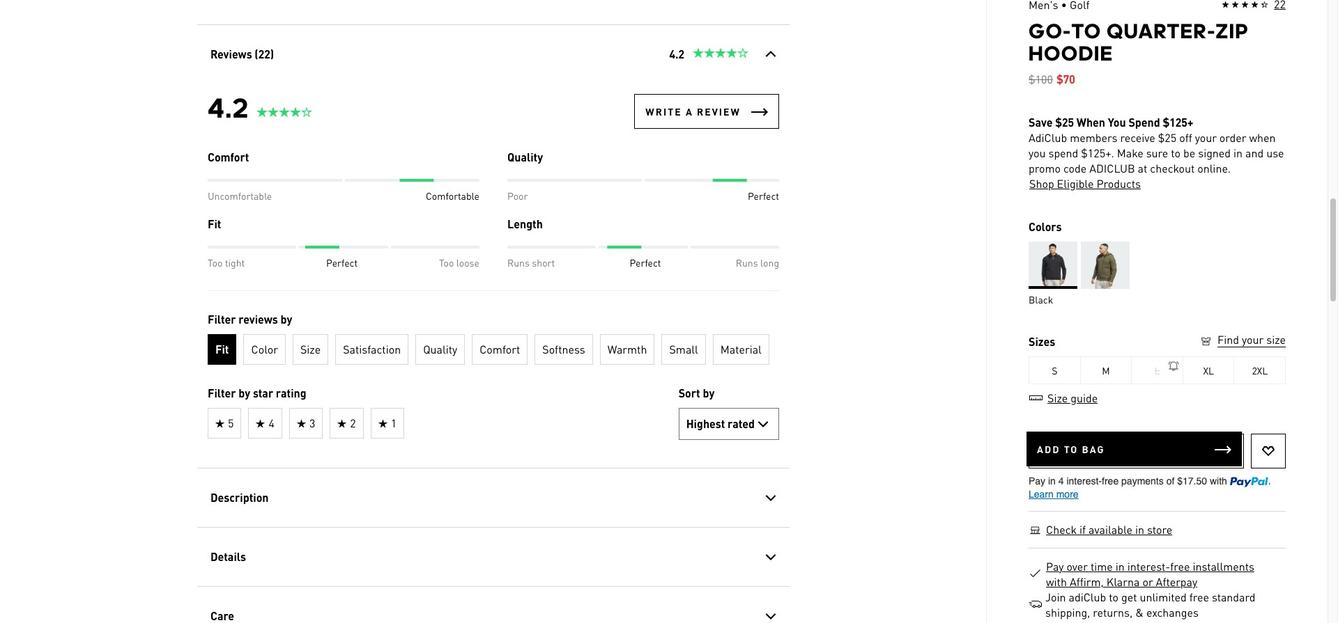 Task type: describe. For each thing, give the bounding box(es) containing it.
product color: olive strata image
[[1081, 242, 1130, 289]]

perfect
[[541, 526, 576, 541]]

write a review
[[645, 105, 741, 118]]

your inside save $25 when you spend $125+ adiclub members receive $25 off your order when you spend $125+. make sure to be signed in and use promo code adiclub at checkout online. shop eligible products
[[1195, 130, 1217, 145]]

reviews
[[238, 312, 278, 327]]

highest
[[686, 417, 725, 432]]

1 vertical spatial 4.2
[[207, 91, 249, 124]]

3 link
[[289, 409, 323, 439]]

golfwin
[[207, 506, 241, 519]]

checkout
[[1151, 161, 1195, 176]]

runs for runs long
[[736, 257, 758, 269]]

filter reviews by
[[207, 312, 292, 327]]

perfect for length
[[629, 257, 661, 269]]

softness
[[542, 342, 585, 357]]

guide
[[1071, 391, 1098, 406]]

$70
[[1057, 72, 1076, 86]]

with
[[1046, 575, 1067, 590]]

poor
[[507, 190, 528, 202]]

find
[[1218, 333, 1240, 347]]

store
[[1147, 523, 1173, 538]]

xl
[[1204, 365, 1214, 377]]

2
[[350, 416, 356, 431]]

for
[[579, 526, 593, 541]]

available
[[1089, 523, 1133, 538]]

$125+.
[[1081, 146, 1115, 160]]

review
[[697, 105, 741, 118]]

size inside size link
[[300, 342, 320, 357]]

star
[[253, 386, 273, 401]]

spend
[[1049, 146, 1079, 160]]

installments
[[1193, 560, 1255, 574]]

too tight
[[207, 257, 244, 269]]

returns,
[[1093, 606, 1133, 620]]

in for store
[[1136, 523, 1145, 538]]

in inside save $25 when you spend $125+ adiclub members receive $25 off your order when you spend $125+. make sure to be signed in and use promo code adiclub at checkout online. shop eligible products
[[1234, 146, 1243, 160]]

in for interest-
[[1116, 560, 1125, 574]]

small
[[669, 342, 698, 357]]

satisfaction
[[343, 342, 401, 357]]

order
[[1220, 130, 1247, 145]]

size link
[[292, 335, 328, 365]]

off
[[1180, 130, 1193, 145]]

fit,
[[525, 526, 538, 541]]

reviews (22)
[[210, 47, 274, 61]]

great quality, good fit, perfect for cooler golfing days.
[[430, 526, 691, 541]]

s
[[1052, 365, 1058, 377]]

length
[[507, 217, 543, 231]]

shop eligible products link
[[1029, 176, 1142, 192]]

interest-
[[1128, 560, 1171, 574]]

when
[[1077, 115, 1106, 130]]

comfort
[[207, 150, 249, 165]]

time
[[1091, 560, 1113, 574]]

write a review button
[[634, 94, 779, 129]]

and
[[1246, 146, 1264, 160]]

quality,
[[460, 526, 496, 541]]

5 link
[[207, 409, 241, 439]]

by for filter by star rating
[[238, 386, 250, 401]]

$125+
[[1163, 115, 1194, 130]]

&
[[1136, 606, 1144, 620]]

december
[[696, 485, 741, 497]]

standard
[[1212, 590, 1256, 605]]

bag
[[1082, 443, 1105, 456]]

quality
[[507, 150, 543, 165]]

$100
[[1029, 72, 1053, 86]]

if
[[1080, 523, 1086, 538]]

4 link
[[248, 409, 282, 439]]

filter for filter reviews by
[[207, 312, 236, 327]]

your inside "button"
[[1242, 333, 1264, 347]]

quality link
[[415, 335, 465, 365]]

go-
[[1029, 19, 1072, 43]]

color link
[[243, 335, 285, 365]]

sizes
[[1029, 335, 1056, 349]]

2xl button
[[1235, 357, 1286, 385]]

perfect for fit
[[326, 257, 357, 269]]

cooler
[[595, 526, 626, 541]]

sure
[[1147, 146, 1169, 160]]

go-to quarter-zip hoodie $100 $70
[[1029, 19, 1249, 86]]

size inside find your size "button"
[[1267, 333, 1286, 347]]

to for add
[[1064, 443, 1079, 456]]

none field containing highest rated
[[678, 409, 779, 441]]

add to bag button
[[1027, 432, 1242, 467]]

runs for runs short
[[507, 257, 529, 269]]

2xl
[[1252, 365, 1268, 377]]

find your size
[[1218, 333, 1286, 347]]

unlimited
[[1140, 590, 1187, 605]]

18,
[[743, 485, 756, 497]]

shop
[[1030, 176, 1055, 191]]

(22)
[[254, 47, 274, 61]]

runs long
[[736, 257, 779, 269]]

product color: black image
[[1029, 242, 1078, 289]]

size
[[1048, 391, 1068, 406]]

check if available in store
[[1046, 523, 1173, 538]]

too for too tight
[[207, 257, 222, 269]]

save $25 when you spend $125+ adiclub members receive $25 off your order when you spend $125+. make sure to be signed in and use promo code adiclub at checkout online. shop eligible products
[[1029, 115, 1285, 191]]

to inside save $25 when you spend $125+ adiclub members receive $25 off your order when you spend $125+. make sure to be signed in and use promo code adiclub at checkout online. shop eligible products
[[1171, 146, 1181, 160]]



Task type: locate. For each thing, give the bounding box(es) containing it.
2 horizontal spatial in
[[1234, 146, 1243, 160]]

1 horizontal spatial in
[[1136, 523, 1145, 538]]

size up 2xl button
[[1267, 333, 1286, 347]]

in up the klarna
[[1116, 560, 1125, 574]]

december 18, 2023
[[696, 485, 779, 497]]

make
[[1117, 146, 1144, 160]]

small link
[[662, 335, 706, 365]]

over
[[1067, 560, 1088, 574]]

4.2 up comfort
[[207, 91, 249, 124]]

1 vertical spatial free
[[1190, 590, 1210, 605]]

0 horizontal spatial to
[[1109, 590, 1119, 605]]

perfect for quality
[[748, 190, 779, 202]]

to left be
[[1171, 146, 1181, 160]]

in inside button
[[1136, 523, 1145, 538]]

too left loose
[[439, 257, 454, 269]]

1 vertical spatial $25
[[1158, 130, 1177, 145]]

in inside pay over time in interest-free installments with affirm, klarna or afterpay
[[1116, 560, 1125, 574]]

0 horizontal spatial 4.2
[[207, 91, 249, 124]]

1 runs from the left
[[507, 257, 529, 269]]

pay
[[1046, 560, 1064, 574]]

size guide link
[[1029, 391, 1099, 406]]

your right find
[[1242, 333, 1264, 347]]

affirm,
[[1070, 575, 1104, 590]]

4.2 up write
[[669, 47, 684, 61]]

tight
[[225, 257, 244, 269]]

reviews
[[210, 47, 252, 61]]

use
[[1267, 146, 1285, 160]]

exchanges
[[1147, 606, 1199, 620]]

l button
[[1132, 357, 1184, 385]]

to inside 'go-to quarter-zip hoodie $100 $70'
[[1072, 19, 1102, 43]]

code
[[1064, 161, 1087, 176]]

uncomfortable
[[207, 190, 272, 202]]

2 horizontal spatial perfect
[[748, 190, 779, 202]]

s button
[[1030, 357, 1081, 385]]

0 vertical spatial to
[[1171, 146, 1181, 160]]

to inside join adiclub to get unlimited free standard shipping, returns, & exchanges
[[1109, 590, 1119, 605]]

1 horizontal spatial runs
[[736, 257, 758, 269]]

free down afterpay on the bottom of the page
[[1190, 590, 1210, 605]]

find your size image
[[1200, 335, 1213, 349]]

0 vertical spatial filter
[[207, 312, 236, 327]]

by right sort on the bottom right
[[703, 386, 714, 401]]

too for too loose
[[439, 257, 454, 269]]

be
[[1184, 146, 1196, 160]]

days.
[[666, 526, 691, 541]]

$25 up sure
[[1158, 130, 1177, 145]]

free for interest-
[[1171, 560, 1190, 574]]

0 horizontal spatial $25
[[1056, 115, 1074, 130]]

too left tight
[[207, 257, 222, 269]]

great
[[430, 526, 458, 541]]

filter by star rating
[[207, 386, 306, 401]]

receive
[[1121, 130, 1156, 145]]

members
[[1070, 130, 1118, 145]]

find your size button
[[1200, 333, 1286, 350]]

rated
[[728, 417, 755, 432]]

0 vertical spatial $25
[[1056, 115, 1074, 130]]

add
[[1037, 443, 1061, 456]]

$25 up adiclub
[[1056, 115, 1074, 130]]

highest rated
[[686, 417, 755, 432]]

free inside pay over time in interest-free installments with affirm, klarna or afterpay
[[1171, 560, 1190, 574]]

1 horizontal spatial 4.2
[[669, 47, 684, 61]]

0 horizontal spatial perfect
[[326, 257, 357, 269]]

afterpay
[[1156, 575, 1198, 590]]

0 horizontal spatial too
[[207, 257, 222, 269]]

2 vertical spatial in
[[1116, 560, 1125, 574]]

runs short
[[507, 257, 555, 269]]

signed
[[1199, 146, 1231, 160]]

1 vertical spatial to
[[1109, 590, 1119, 605]]

3
[[309, 416, 315, 431]]

2 too from the left
[[439, 257, 454, 269]]

0 vertical spatial free
[[1171, 560, 1190, 574]]

to for go-
[[1072, 19, 1102, 43]]

too
[[207, 257, 222, 269], [439, 257, 454, 269]]

review
[[261, 541, 291, 554]]

free inside join adiclub to get unlimited free standard shipping, returns, & exchanges
[[1190, 590, 1210, 605]]

runs left long
[[736, 257, 758, 269]]

adiclub
[[1029, 130, 1067, 145]]

adiclub
[[1069, 590, 1107, 605]]

0 horizontal spatial in
[[1116, 560, 1125, 574]]

spend
[[1129, 115, 1161, 130]]

or
[[1143, 575, 1154, 590]]

2 link
[[330, 409, 363, 439]]

runs left short
[[507, 257, 529, 269]]

1 filter from the top
[[207, 312, 236, 327]]

to up $70
[[1072, 19, 1102, 43]]

your up signed
[[1195, 130, 1217, 145]]

1 vertical spatial your
[[1242, 333, 1264, 347]]

material
[[720, 342, 762, 357]]

2 horizontal spatial by
[[703, 386, 714, 401]]

write
[[645, 105, 682, 118]]

0 horizontal spatial your
[[1195, 130, 1217, 145]]

to left bag on the right bottom of the page
[[1064, 443, 1079, 456]]

fit
[[215, 342, 229, 357]]

rating
[[276, 386, 306, 401]]

comfort
[[479, 342, 520, 357]]

1 horizontal spatial size
[[1267, 333, 1286, 347]]

zip
[[1216, 19, 1249, 43]]

promo
[[1029, 161, 1061, 176]]

size guide
[[1048, 391, 1098, 406]]

1 too from the left
[[207, 257, 222, 269]]

a
[[686, 105, 693, 118]]

sort
[[678, 386, 700, 401]]

0 vertical spatial to
[[1072, 19, 1102, 43]]

dropdown image
[[755, 416, 771, 433]]

None field
[[678, 409, 779, 441]]

2023
[[758, 485, 779, 497]]

quality
[[423, 342, 457, 357]]

by left star
[[238, 386, 250, 401]]

4.2
[[669, 47, 684, 61], [207, 91, 249, 124]]

too loose
[[439, 257, 479, 269]]

adiclub
[[1090, 161, 1135, 176]]

klarna
[[1107, 575, 1140, 590]]

warmth link
[[600, 335, 655, 365]]

size
[[1267, 333, 1286, 347], [300, 342, 320, 357]]

m
[[1102, 365, 1110, 377]]

online.
[[1198, 161, 1231, 176]]

0 horizontal spatial size
[[300, 342, 320, 357]]

0 horizontal spatial by
[[238, 386, 250, 401]]

free for unlimited
[[1190, 590, 1210, 605]]

color
[[251, 342, 278, 357]]

0 vertical spatial in
[[1234, 146, 1243, 160]]

1 horizontal spatial your
[[1242, 333, 1264, 347]]

1 vertical spatial filter
[[207, 386, 236, 401]]

to
[[1072, 19, 1102, 43], [1064, 443, 1079, 456]]

softness link
[[535, 335, 593, 365]]

by for sort by
[[703, 386, 714, 401]]

filter for filter by star rating
[[207, 386, 236, 401]]

5
[[228, 416, 234, 431]]

to up returns,
[[1109, 590, 1119, 605]]

1 horizontal spatial by
[[280, 312, 292, 327]]

1 vertical spatial in
[[1136, 523, 1145, 538]]

filter up fit
[[207, 312, 236, 327]]

0 vertical spatial your
[[1195, 130, 1217, 145]]

eligible
[[1057, 176, 1094, 191]]

size right the "color"
[[300, 342, 320, 357]]

free up afterpay on the bottom of the page
[[1171, 560, 1190, 574]]

2 filter from the top
[[207, 386, 236, 401]]

in left the store
[[1136, 523, 1145, 538]]

1 horizontal spatial perfect
[[629, 257, 661, 269]]

1 horizontal spatial $25
[[1158, 130, 1177, 145]]

to inside button
[[1064, 443, 1079, 456]]

1 horizontal spatial too
[[439, 257, 454, 269]]

satisfaction link
[[335, 335, 408, 365]]

1 vertical spatial to
[[1064, 443, 1079, 456]]

filter up 5 link
[[207, 386, 236, 401]]

good
[[498, 526, 522, 541]]

0 vertical spatial 4.2
[[669, 47, 684, 61]]

by right the reviews at the left
[[280, 312, 292, 327]]

golfing
[[629, 526, 663, 541]]

in down order
[[1234, 146, 1243, 160]]

1 horizontal spatial to
[[1171, 146, 1181, 160]]

pay over time in interest-free installments with affirm, klarna or afterpay link
[[1046, 560, 1277, 590]]

pay over time in interest-free installments with affirm, klarna or afterpay
[[1046, 560, 1255, 590]]

4
[[268, 416, 274, 431]]

2 runs from the left
[[736, 257, 758, 269]]

0 horizontal spatial runs
[[507, 257, 529, 269]]

verified
[[221, 527, 253, 540]]



Task type: vqa. For each thing, say whether or not it's contained in the screenshot.
Highlights
no



